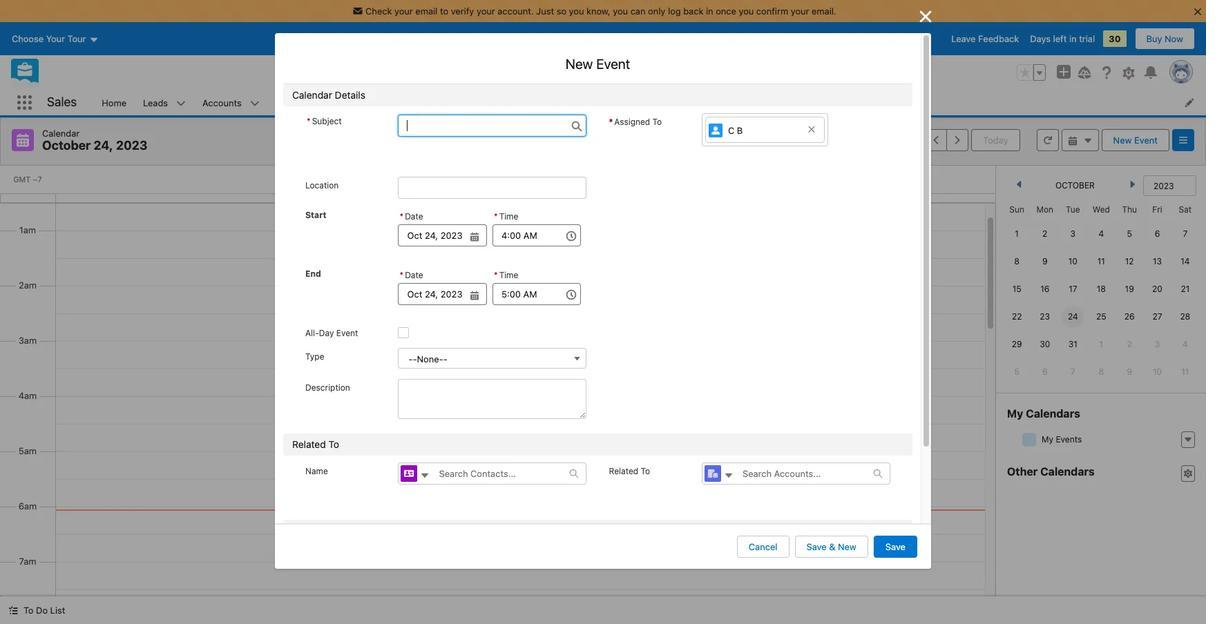 Task type: locate. For each thing, give the bounding box(es) containing it.
2 down mon
[[1043, 229, 1048, 239]]

you right so
[[569, 6, 584, 17]]

mon
[[1037, 205, 1054, 215]]

10 up 17
[[1069, 256, 1078, 267]]

buy
[[1147, 33, 1163, 44]]

save button
[[874, 536, 918, 558]]

2 horizontal spatial new
[[1114, 135, 1132, 146]]

1 vertical spatial calendars
[[1041, 466, 1095, 478]]

1 vertical spatial in
[[1070, 33, 1077, 44]]

tue
[[505, 174, 522, 185], [1066, 205, 1080, 215]]

forecasts
[[512, 97, 553, 108]]

0 vertical spatial 1
[[1015, 229, 1019, 239]]

reports list item
[[646, 90, 714, 115]]

gmt
[[13, 175, 31, 184]]

new inside button
[[838, 542, 857, 553]]

your
[[395, 6, 413, 17], [477, 6, 495, 17], [791, 6, 809, 17]]

in right left
[[1070, 33, 1077, 44]]

date for end
[[405, 270, 423, 281]]

0 horizontal spatial save
[[807, 542, 827, 553]]

1 date from the top
[[405, 212, 423, 222]]

11 up 18
[[1098, 256, 1105, 267]]

0 vertical spatial new
[[566, 56, 593, 72]]

2 date from the top
[[405, 270, 423, 281]]

calendars up my events
[[1026, 408, 1081, 420]]

quotes link
[[714, 90, 760, 115]]

1 save from the left
[[807, 542, 827, 553]]

1 vertical spatial new
[[1114, 135, 1132, 146]]

group down the location text field
[[398, 209, 487, 247]]

to down description
[[329, 439, 339, 451]]

1 horizontal spatial other
[[1007, 466, 1038, 478]]

1 * time from the top
[[494, 212, 519, 222]]

0 vertical spatial * date
[[400, 212, 423, 222]]

2 * time from the top
[[494, 270, 519, 281]]

calendar inside calendar october 24, 2023
[[42, 128, 80, 139]]

account.
[[498, 6, 534, 17]]

you left can
[[613, 6, 628, 17]]

cancel
[[749, 542, 778, 553]]

11
[[1098, 256, 1105, 267], [1182, 367, 1189, 377]]

13
[[1153, 256, 1162, 267]]

1 horizontal spatial save
[[886, 542, 906, 553]]

other
[[1007, 466, 1038, 478], [292, 525, 318, 537]]

0 horizontal spatial 5
[[1015, 367, 1020, 377]]

1 horizontal spatial my
[[1042, 435, 1054, 445]]

0 horizontal spatial 4
[[1099, 229, 1104, 239]]

19
[[1125, 284, 1134, 294]]

grid
[[1003, 199, 1200, 386]]

calendar details
[[292, 89, 365, 101]]

30 down the 23 on the right of the page
[[1040, 339, 1050, 350]]

0 horizontal spatial my
[[1007, 408, 1024, 420]]

0 vertical spatial october
[[42, 138, 91, 153]]

1 horizontal spatial tue
[[1066, 205, 1080, 215]]

1 vertical spatial 4
[[1183, 339, 1188, 350]]

* date for start
[[400, 212, 423, 222]]

time for end
[[499, 270, 519, 281]]

0 horizontal spatial 9
[[1043, 256, 1048, 267]]

2 save from the left
[[886, 542, 906, 553]]

new event
[[566, 56, 630, 72], [1114, 135, 1158, 146]]

2 horizontal spatial event
[[1135, 135, 1158, 146]]

2 you from the left
[[613, 6, 628, 17]]

2 horizontal spatial you
[[739, 6, 754, 17]]

8 up the 15
[[1015, 256, 1020, 267]]

4 down 28
[[1183, 339, 1188, 350]]

text default image
[[1184, 435, 1193, 445], [570, 469, 579, 479], [1184, 469, 1193, 479], [8, 606, 18, 616]]

1 vertical spatial 7
[[1071, 367, 1076, 377]]

1 horizontal spatial 11
[[1182, 367, 1189, 377]]

related for related to
[[609, 467, 639, 477]]

* date for end
[[400, 270, 423, 281]]

1 horizontal spatial 1
[[1100, 339, 1104, 350]]

related for new event
[[292, 439, 326, 451]]

21
[[1181, 284, 1190, 294]]

inverse image
[[918, 8, 934, 25]]

0 vertical spatial my
[[1007, 408, 1024, 420]]

related to
[[292, 439, 339, 451], [609, 467, 650, 477]]

know,
[[587, 6, 611, 17]]

Description text field
[[398, 379, 587, 420]]

october left 24,
[[42, 138, 91, 153]]

time
[[499, 212, 519, 222], [499, 270, 519, 281]]

to left do
[[23, 605, 34, 616]]

calendars down events
[[1041, 466, 1095, 478]]

0 horizontal spatial calendar
[[42, 128, 80, 139]]

0 horizontal spatial 1
[[1015, 229, 1019, 239]]

new inside 'button'
[[1114, 135, 1132, 146]]

save inside button
[[886, 542, 906, 553]]

1 horizontal spatial you
[[613, 6, 628, 17]]

9 down "26"
[[1127, 367, 1133, 377]]

5am
[[19, 446, 37, 457]]

description
[[305, 383, 350, 393]]

11 down 28
[[1182, 367, 1189, 377]]

1 horizontal spatial new event
[[1114, 135, 1158, 146]]

calendars for my calendars
[[1026, 408, 1081, 420]]

3 you from the left
[[739, 6, 754, 17]]

8 down '25'
[[1099, 367, 1104, 377]]

0 vertical spatial 8
[[1015, 256, 1020, 267]]

1 vertical spatial related to
[[609, 467, 650, 477]]

1 vertical spatial 30
[[1040, 339, 1050, 350]]

7 down sat in the right of the page
[[1183, 229, 1188, 239]]

23
[[1040, 312, 1050, 322]]

1 horizontal spatial 7
[[1183, 229, 1188, 239]]

trial
[[1079, 33, 1095, 44]]

check your email to verify your account. just so you know, you can only log back in once you confirm your email.
[[366, 6, 837, 17]]

other for other information
[[292, 525, 318, 537]]

1 horizontal spatial new
[[838, 542, 857, 553]]

text default image inside to do list button
[[8, 606, 18, 616]]

to do list
[[23, 605, 65, 616]]

1 your from the left
[[395, 6, 413, 17]]

other down "hide items" icon
[[1007, 466, 1038, 478]]

0 vertical spatial * time
[[494, 212, 519, 222]]

reports link
[[646, 90, 696, 115]]

1 vertical spatial other
[[292, 525, 318, 537]]

save for save
[[886, 542, 906, 553]]

october up "wed"
[[1056, 180, 1095, 191]]

9 up 16
[[1043, 256, 1048, 267]]

0 vertical spatial related to
[[292, 439, 339, 451]]

in right back
[[706, 6, 714, 17]]

list
[[93, 90, 1206, 115]]

2
[[1043, 229, 1048, 239], [1127, 339, 1132, 350]]

location
[[305, 180, 339, 191]]

quotes list item
[[714, 90, 778, 115]]

other calendars
[[1007, 466, 1095, 478]]

check
[[366, 6, 392, 17]]

1 horizontal spatial 9
[[1127, 367, 1133, 377]]

once
[[716, 6, 737, 17]]

0 horizontal spatial other
[[292, 525, 318, 537]]

1 horizontal spatial event
[[596, 56, 630, 72]]

* subject
[[307, 116, 342, 126]]

1 horizontal spatial calendar
[[292, 89, 332, 101]]

0 vertical spatial 6
[[1155, 229, 1160, 239]]

text default image
[[1068, 136, 1078, 146], [1083, 136, 1093, 146], [873, 469, 883, 479], [420, 471, 430, 481], [724, 471, 734, 481]]

dashboards list item
[[562, 90, 646, 115]]

9
[[1043, 256, 1048, 267], [1127, 367, 1133, 377]]

0 horizontal spatial related to
[[292, 439, 339, 451]]

8
[[1015, 256, 1020, 267], [1099, 367, 1104, 377]]

10
[[1069, 256, 1078, 267], [1153, 367, 1162, 377]]

31
[[1069, 339, 1078, 350]]

contacts
[[276, 97, 314, 108]]

0 vertical spatial related
[[292, 439, 326, 451]]

0 horizontal spatial 24
[[525, 174, 536, 185]]

1 vertical spatial * time
[[494, 270, 519, 281]]

0 horizontal spatial new
[[566, 56, 593, 72]]

7 down 31
[[1071, 367, 1076, 377]]

0 vertical spatial in
[[706, 6, 714, 17]]

1 vertical spatial 6
[[1043, 367, 1048, 377]]

0 vertical spatial 4
[[1099, 229, 1104, 239]]

2 time from the top
[[499, 270, 519, 281]]

0 vertical spatial other
[[1007, 466, 1038, 478]]

0 vertical spatial time
[[499, 212, 519, 222]]

2 horizontal spatial your
[[791, 6, 809, 17]]

to do list button
[[0, 597, 74, 625]]

my
[[1007, 408, 1024, 420], [1042, 435, 1054, 445]]

days
[[1030, 33, 1051, 44]]

0 horizontal spatial related
[[292, 439, 326, 451]]

other for other calendars
[[1007, 466, 1038, 478]]

subject
[[312, 116, 342, 126]]

contacts image
[[401, 466, 418, 482]]

to left accounts icon
[[641, 467, 650, 477]]

tue for tue 24
[[505, 174, 522, 185]]

0 vertical spatial tue
[[505, 174, 522, 185]]

1 horizontal spatial 30
[[1109, 33, 1121, 44]]

october
[[42, 138, 91, 153], [1056, 180, 1095, 191]]

2 - from the left
[[413, 354, 417, 365]]

1 vertical spatial * date
[[400, 270, 423, 281]]

details
[[335, 89, 365, 101]]

other left information
[[292, 525, 318, 537]]

2 down "26"
[[1127, 339, 1132, 350]]

save right &
[[886, 542, 906, 553]]

0 vertical spatial 7
[[1183, 229, 1188, 239]]

30 right trial
[[1109, 33, 1121, 44]]

1 vertical spatial time
[[499, 270, 519, 281]]

None text field
[[398, 115, 587, 137], [398, 225, 487, 247], [398, 115, 587, 137], [398, 225, 487, 247]]

0 horizontal spatial you
[[569, 6, 584, 17]]

your right verify
[[477, 6, 495, 17]]

leave feedback link
[[952, 33, 1019, 44]]

1 vertical spatial 8
[[1099, 367, 1104, 377]]

1 vertical spatial 5
[[1015, 367, 1020, 377]]

1 horizontal spatial 2
[[1127, 339, 1132, 350]]

calendar inside 'link'
[[440, 97, 478, 108]]

0 vertical spatial 24
[[525, 174, 536, 185]]

so
[[557, 6, 567, 17]]

calendar link
[[432, 90, 486, 115]]

verify
[[451, 6, 474, 17]]

start
[[305, 210, 326, 221]]

c
[[728, 125, 735, 136]]

5 down 29
[[1015, 367, 1020, 377]]

1 vertical spatial date
[[405, 270, 423, 281]]

1 down '25'
[[1100, 339, 1104, 350]]

0 horizontal spatial 8
[[1015, 256, 1020, 267]]

1 horizontal spatial related
[[609, 467, 639, 477]]

c b
[[728, 125, 743, 136]]

1 vertical spatial 10
[[1153, 367, 1162, 377]]

my right "hide items" icon
[[1042, 435, 1054, 445]]

2 horizontal spatial calendar
[[440, 97, 478, 108]]

6
[[1155, 229, 1160, 239], [1043, 367, 1048, 377]]

None text field
[[493, 225, 581, 247], [398, 283, 487, 306], [493, 283, 581, 306], [493, 225, 581, 247], [398, 283, 487, 306], [493, 283, 581, 306]]

2 * date from the top
[[400, 270, 423, 281]]

6 up my calendars
[[1043, 367, 1048, 377]]

in
[[706, 6, 714, 17], [1070, 33, 1077, 44]]

&
[[829, 542, 836, 553]]

accounts list item
[[194, 90, 268, 115]]

you right "once"
[[739, 6, 754, 17]]

3 up 17
[[1071, 229, 1076, 239]]

save inside button
[[807, 542, 827, 553]]

1 horizontal spatial 3
[[1155, 339, 1160, 350]]

tue 24
[[505, 174, 536, 185]]

group
[[1017, 64, 1046, 81], [925, 129, 969, 151], [398, 209, 487, 247], [398, 268, 487, 306]]

0 vertical spatial new event
[[566, 56, 630, 72]]

3 your from the left
[[791, 6, 809, 17]]

0 horizontal spatial october
[[42, 138, 91, 153]]

2 vertical spatial new
[[838, 542, 857, 553]]

5 down thu
[[1127, 229, 1132, 239]]

calendar for october
[[42, 128, 80, 139]]

1 time from the top
[[499, 212, 519, 222]]

0 vertical spatial date
[[405, 212, 423, 222]]

end
[[305, 269, 321, 279]]

related to for new event
[[292, 439, 339, 451]]

* time for end
[[494, 270, 519, 281]]

my calendars
[[1007, 408, 1081, 420]]

0 horizontal spatial your
[[395, 6, 413, 17]]

list
[[50, 605, 65, 616]]

0 vertical spatial event
[[596, 56, 630, 72]]

1 horizontal spatial your
[[477, 6, 495, 17]]

date
[[405, 212, 423, 222], [405, 270, 423, 281]]

1 vertical spatial tue
[[1066, 205, 1080, 215]]

my up "hide items" icon
[[1007, 408, 1024, 420]]

30
[[1109, 33, 1121, 44], [1040, 339, 1050, 350]]

1 * date from the top
[[400, 212, 423, 222]]

1 vertical spatial new event
[[1114, 135, 1158, 146]]

7
[[1183, 229, 1188, 239], [1071, 367, 1076, 377]]

1 vertical spatial 9
[[1127, 367, 1133, 377]]

24
[[525, 174, 536, 185], [1068, 312, 1078, 322]]

your left 'email'
[[395, 6, 413, 17]]

name
[[305, 467, 328, 477]]

0 vertical spatial 2
[[1043, 229, 1048, 239]]

back
[[684, 6, 704, 17]]

my events
[[1042, 435, 1082, 445]]

your left email.
[[791, 6, 809, 17]]

-
[[409, 354, 413, 365], [413, 354, 417, 365], [443, 354, 448, 365]]

*
[[307, 116, 311, 126], [609, 117, 613, 127], [400, 212, 404, 222], [494, 212, 498, 222], [400, 270, 404, 281], [494, 270, 498, 281]]

1 vertical spatial related
[[609, 467, 639, 477]]

0 vertical spatial calendars
[[1026, 408, 1081, 420]]

3 down 27
[[1155, 339, 1160, 350]]

0 vertical spatial 3
[[1071, 229, 1076, 239]]

1 horizontal spatial 8
[[1099, 367, 1104, 377]]

calendar list item
[[432, 90, 504, 115]]

opportunities
[[349, 97, 406, 108]]

1 horizontal spatial 5
[[1127, 229, 1132, 239]]

4 down "wed"
[[1099, 229, 1104, 239]]

1 vertical spatial event
[[1135, 135, 1158, 146]]

1 horizontal spatial 10
[[1153, 367, 1162, 377]]

leads list item
[[135, 90, 194, 115]]

6 down fri
[[1155, 229, 1160, 239]]

10 down 27
[[1153, 367, 1162, 377]]

quotes
[[722, 97, 752, 108]]

save left &
[[807, 542, 827, 553]]

1 down sun
[[1015, 229, 1019, 239]]

group down days
[[1017, 64, 1046, 81]]

c b link
[[705, 117, 825, 143]]

day
[[319, 328, 334, 339]]

Location text field
[[398, 177, 587, 199]]

2am
[[19, 280, 37, 291]]

you
[[569, 6, 584, 17], [613, 6, 628, 17], [739, 6, 754, 17]]

0 horizontal spatial 11
[[1098, 256, 1105, 267]]



Task type: describe. For each thing, give the bounding box(es) containing it.
2023
[[116, 138, 148, 153]]

date for start
[[405, 212, 423, 222]]

email.
[[812, 6, 837, 17]]

3 - from the left
[[443, 354, 448, 365]]

24 inside "cell"
[[1068, 312, 1078, 322]]

gmt −7
[[13, 175, 42, 184]]

only
[[648, 6, 666, 17]]

group up all-day event option
[[398, 268, 487, 306]]

--none-- button
[[398, 348, 587, 369]]

Name text field
[[431, 464, 570, 484]]

24,
[[94, 138, 113, 153]]

fri
[[1153, 205, 1163, 215]]

days left in trial
[[1030, 33, 1095, 44]]

leads link
[[135, 90, 176, 115]]

−7
[[33, 175, 42, 184]]

my for my events
[[1042, 435, 1054, 445]]

today
[[984, 135, 1009, 146]]

new event inside 'button'
[[1114, 135, 1158, 146]]

0 horizontal spatial new event
[[566, 56, 630, 72]]

contacts list item
[[268, 90, 340, 115]]

0 horizontal spatial 6
[[1043, 367, 1048, 377]]

list containing home
[[93, 90, 1206, 115]]

type
[[305, 352, 324, 362]]

16
[[1041, 284, 1050, 294]]

time for start
[[499, 212, 519, 222]]

1 vertical spatial 1
[[1100, 339, 1104, 350]]

home
[[102, 97, 126, 108]]

can
[[631, 6, 646, 17]]

dashboards
[[570, 97, 620, 108]]

accounts image
[[705, 466, 721, 482]]

0 vertical spatial 5
[[1127, 229, 1132, 239]]

29
[[1012, 339, 1022, 350]]

Related To text field
[[734, 464, 873, 484]]

1 horizontal spatial in
[[1070, 33, 1077, 44]]

buy now
[[1147, 33, 1184, 44]]

1 vertical spatial october
[[1056, 180, 1095, 191]]

1 vertical spatial 2
[[1127, 339, 1132, 350]]

none-
[[417, 354, 443, 365]]

1 horizontal spatial 6
[[1155, 229, 1160, 239]]

24 cell
[[1059, 303, 1087, 331]]

opportunities list item
[[340, 90, 432, 115]]

0 horizontal spatial in
[[706, 6, 714, 17]]

related to for related to
[[609, 467, 650, 477]]

group left the today button
[[925, 129, 969, 151]]

save & new
[[807, 542, 857, 553]]

october inside calendar october 24, 2023
[[42, 138, 91, 153]]

1am
[[19, 225, 36, 236]]

0 horizontal spatial 10
[[1069, 256, 1078, 267]]

4am
[[18, 390, 37, 401]]

accounts
[[203, 97, 242, 108]]

sun
[[1010, 205, 1025, 215]]

today button
[[972, 129, 1020, 151]]

forecasts link
[[504, 90, 562, 115]]

all-day event
[[305, 328, 358, 339]]

assigned to
[[615, 117, 662, 127]]

events
[[1056, 435, 1082, 445]]

tue for tue
[[1066, 205, 1080, 215]]

calendar october 24, 2023
[[42, 128, 148, 153]]

grid containing sun
[[1003, 199, 1200, 386]]

now
[[1165, 33, 1184, 44]]

left
[[1053, 33, 1067, 44]]

to down reports
[[653, 117, 662, 127]]

opportunities link
[[340, 90, 414, 115]]

save for save & new
[[807, 542, 827, 553]]

2 your from the left
[[477, 6, 495, 17]]

15
[[1013, 284, 1022, 294]]

1 horizontal spatial 4
[[1183, 339, 1188, 350]]

leads
[[143, 97, 168, 108]]

0 horizontal spatial 3
[[1071, 229, 1076, 239]]

contacts link
[[268, 90, 322, 115]]

1 - from the left
[[409, 354, 413, 365]]

26
[[1125, 312, 1135, 322]]

* time for start
[[494, 212, 519, 222]]

0 horizontal spatial 7
[[1071, 367, 1076, 377]]

save & new button
[[795, 536, 868, 558]]

cancel button
[[737, 536, 789, 558]]

27
[[1153, 312, 1163, 322]]

20
[[1153, 284, 1163, 294]]

event inside 'button'
[[1135, 135, 1158, 146]]

0 vertical spatial 11
[[1098, 256, 1105, 267]]

hide items image
[[1023, 433, 1036, 447]]

wed
[[1093, 205, 1110, 215]]

calendar for details
[[292, 89, 332, 101]]

to inside button
[[23, 605, 34, 616]]

0 horizontal spatial 30
[[1040, 339, 1050, 350]]

b
[[737, 125, 743, 136]]

my for my calendars
[[1007, 408, 1024, 420]]

calendars for other calendars
[[1041, 466, 1095, 478]]

0 vertical spatial 30
[[1109, 33, 1121, 44]]

14
[[1181, 256, 1190, 267]]

other information
[[292, 525, 371, 537]]

reports
[[655, 97, 687, 108]]

22
[[1012, 312, 1022, 322]]

All-Day Event checkbox
[[398, 328, 409, 339]]

25
[[1097, 312, 1107, 322]]

do
[[36, 605, 48, 616]]

6am
[[18, 501, 37, 512]]

0 horizontal spatial event
[[336, 328, 358, 339]]

1 you from the left
[[569, 6, 584, 17]]

12
[[1125, 256, 1134, 267]]

information
[[320, 525, 371, 537]]

accounts link
[[194, 90, 250, 115]]

just
[[536, 6, 554, 17]]

email
[[416, 6, 438, 17]]

0 horizontal spatial 2
[[1043, 229, 1048, 239]]

sat
[[1179, 205, 1192, 215]]

1 vertical spatial 11
[[1182, 367, 1189, 377]]

confirm
[[757, 6, 789, 17]]

home link
[[93, 90, 135, 115]]

log
[[668, 6, 681, 17]]

to
[[440, 6, 449, 17]]

3am
[[19, 335, 37, 346]]

thu
[[1122, 205, 1137, 215]]



Task type: vqa. For each thing, say whether or not it's contained in the screenshot.
primary corresponding to Primary Contact (Optional)
no



